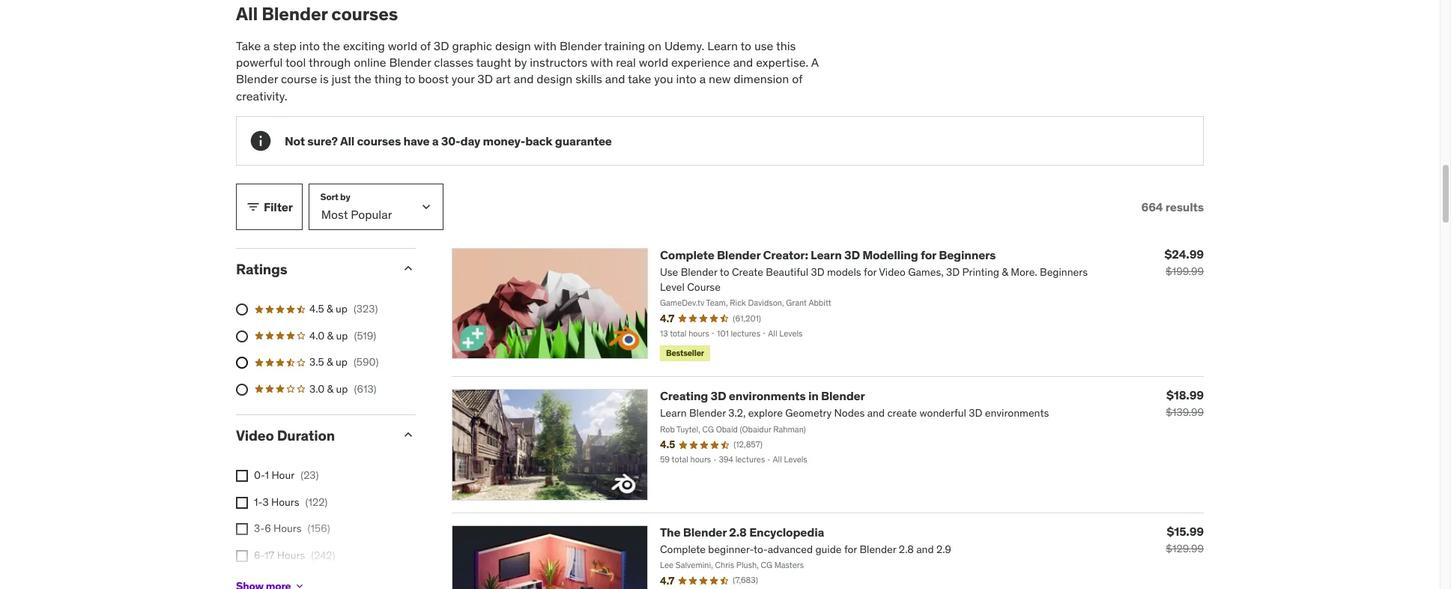 Task type: locate. For each thing, give the bounding box(es) containing it.
2 vertical spatial small image
[[401, 427, 416, 442]]

& right 4.0
[[327, 329, 334, 342]]

into
[[300, 38, 320, 53], [676, 71, 697, 86]]

0 horizontal spatial a
[[264, 38, 270, 53]]

real
[[616, 55, 636, 70]]

1 vertical spatial learn
[[811, 247, 842, 262]]

up
[[336, 302, 348, 315], [336, 329, 348, 342], [336, 355, 348, 369], [336, 382, 348, 396]]

up for 3.5 & up
[[336, 355, 348, 369]]

0 horizontal spatial into
[[300, 38, 320, 53]]

6-17 hours (242)
[[254, 549, 335, 562]]

all right sure?
[[340, 133, 355, 148]]

with
[[534, 38, 557, 53], [591, 55, 613, 70]]

3 xsmall image from the top
[[236, 523, 248, 535]]

money-
[[483, 133, 526, 148]]

0 vertical spatial all
[[236, 2, 258, 25]]

1 vertical spatial small image
[[401, 261, 416, 276]]

and down real
[[605, 71, 625, 86]]

1 vertical spatial to
[[405, 71, 416, 86]]

expertise.
[[756, 55, 809, 70]]

of
[[420, 38, 431, 53], [792, 71, 803, 86]]

into up tool in the top of the page
[[300, 38, 320, 53]]

take
[[236, 38, 261, 53]]

boost
[[418, 71, 449, 86]]

3d left art at top left
[[478, 71, 493, 86]]

sure?
[[308, 133, 338, 148]]

& right 3.5
[[327, 355, 333, 369]]

3-6 hours (156)
[[254, 522, 330, 535]]

blender down powerful
[[236, 71, 278, 86]]

learn up experience
[[708, 38, 738, 53]]

4 up from the top
[[336, 382, 348, 396]]

(613)
[[354, 382, 377, 396]]

0 horizontal spatial learn
[[708, 38, 738, 53]]

all up take
[[236, 2, 258, 25]]

to right thing
[[405, 71, 416, 86]]

results
[[1166, 199, 1204, 214]]

guarantee
[[555, 133, 612, 148]]

small image for ratings
[[401, 261, 416, 276]]

a left step
[[264, 38, 270, 53]]

0 vertical spatial a
[[264, 38, 270, 53]]

world up thing
[[388, 38, 418, 53]]

filter button
[[236, 184, 303, 230]]

hours right 3
[[271, 495, 299, 509]]

creativity.
[[236, 88, 288, 103]]

1 vertical spatial world
[[639, 55, 669, 70]]

xsmall image
[[236, 470, 248, 482], [236, 497, 248, 509], [236, 523, 248, 535]]

for
[[921, 247, 937, 262]]

4.0 & up (519)
[[310, 329, 376, 342]]

0 horizontal spatial world
[[388, 38, 418, 53]]

0 horizontal spatial with
[[534, 38, 557, 53]]

the blender 2.8 encyclopedia link
[[660, 524, 825, 539]]

1 horizontal spatial world
[[639, 55, 669, 70]]

video
[[236, 427, 274, 445]]

of down expertise. on the top right of page
[[792, 71, 803, 86]]

xsmall image left 0-
[[236, 470, 248, 482]]

1
[[265, 469, 269, 482]]

have
[[404, 133, 430, 148]]

and down "by"
[[514, 71, 534, 86]]

0 horizontal spatial to
[[405, 71, 416, 86]]

0 horizontal spatial of
[[420, 38, 431, 53]]

hours for 1-3 hours
[[271, 495, 299, 509]]

graphic
[[452, 38, 492, 53]]

xsmall image for 1-
[[236, 497, 248, 509]]

1 up from the top
[[336, 302, 348, 315]]

1 horizontal spatial a
[[432, 133, 439, 148]]

courses left have
[[357, 133, 401, 148]]

new
[[709, 71, 731, 86]]

hour
[[272, 469, 295, 482]]

to
[[741, 38, 752, 53], [405, 71, 416, 86]]

video duration
[[236, 427, 335, 445]]

4 & from the top
[[327, 382, 334, 396]]

0-
[[254, 469, 265, 482]]

1 horizontal spatial design
[[537, 71, 573, 86]]

& right 3.0
[[327, 382, 334, 396]]

(23)
[[301, 469, 319, 482]]

0 vertical spatial with
[[534, 38, 557, 53]]

hours for 6-17 hours
[[277, 549, 305, 562]]

blender
[[262, 2, 328, 25], [560, 38, 602, 53], [389, 55, 431, 70], [236, 71, 278, 86], [717, 247, 761, 262], [822, 388, 865, 403], [683, 524, 727, 539]]

1 & from the top
[[327, 302, 333, 315]]

6-
[[254, 549, 265, 562]]

creating 3d environments in blender
[[660, 388, 865, 403]]

the
[[323, 38, 340, 53], [354, 71, 372, 86]]

complete
[[660, 247, 715, 262]]

xsmall image
[[236, 550, 248, 562], [294, 580, 306, 589]]

courses
[[332, 2, 398, 25], [357, 133, 401, 148]]

a left 30-
[[432, 133, 439, 148]]

$139.99
[[1166, 406, 1204, 419]]

1 vertical spatial into
[[676, 71, 697, 86]]

a down experience
[[700, 71, 706, 86]]

not
[[285, 133, 305, 148]]

blender up instructors
[[560, 38, 602, 53]]

1 horizontal spatial xsmall image
[[294, 580, 306, 589]]

2 vertical spatial xsmall image
[[236, 523, 248, 535]]

beginners
[[939, 247, 996, 262]]

skills
[[576, 71, 603, 86]]

learn inside take a step into the exciting world of 3d graphic design with blender training on udemy. learn to use this powerful tool through online blender classes taught by instructors with real world experience and expertise. a blender course is just the thing to boost your 3d art and design skills and take you into a new dimension of creativity.
[[708, 38, 738, 53]]

and up dimension
[[733, 55, 754, 70]]

and
[[733, 55, 754, 70], [514, 71, 534, 86], [605, 71, 625, 86]]

2 & from the top
[[327, 329, 334, 342]]

2 xsmall image from the top
[[236, 497, 248, 509]]

1 vertical spatial xsmall image
[[236, 497, 248, 509]]

0 vertical spatial small image
[[246, 199, 261, 214]]

the up through
[[323, 38, 340, 53]]

0 vertical spatial xsmall image
[[236, 470, 248, 482]]

the blender 2.8 encyclopedia
[[660, 524, 825, 539]]

hours for 3-6 hours
[[274, 522, 302, 535]]

by
[[515, 55, 527, 70]]

1 horizontal spatial the
[[354, 71, 372, 86]]

ratings
[[236, 260, 288, 278]]

0 vertical spatial learn
[[708, 38, 738, 53]]

hours right 6
[[274, 522, 302, 535]]

of up boost
[[420, 38, 431, 53]]

(242)
[[311, 549, 335, 562]]

dimension
[[734, 71, 789, 86]]

2 up from the top
[[336, 329, 348, 342]]

blender up step
[[262, 2, 328, 25]]

0 vertical spatial to
[[741, 38, 752, 53]]

with up skills
[[591, 55, 613, 70]]

0 vertical spatial courses
[[332, 2, 398, 25]]

xsmall image left 1-
[[236, 497, 248, 509]]

into down experience
[[676, 71, 697, 86]]

2 horizontal spatial a
[[700, 71, 706, 86]]

encyclopedia
[[750, 524, 825, 539]]

to left the use
[[741, 38, 752, 53]]

1 horizontal spatial of
[[792, 71, 803, 86]]

$129.99
[[1167, 542, 1204, 555]]

1 xsmall image from the top
[[236, 470, 248, 482]]

0 horizontal spatial design
[[495, 38, 531, 53]]

courses up exciting
[[332, 2, 398, 25]]

in
[[809, 388, 819, 403]]

1 vertical spatial design
[[537, 71, 573, 86]]

xsmall image left 6-
[[236, 550, 248, 562]]

1 horizontal spatial to
[[741, 38, 752, 53]]

3 & from the top
[[327, 355, 333, 369]]

all
[[236, 2, 258, 25], [340, 133, 355, 148]]

1 vertical spatial courses
[[357, 133, 401, 148]]

(122)
[[305, 495, 328, 509]]

0 horizontal spatial the
[[323, 38, 340, 53]]

0-1 hour (23)
[[254, 469, 319, 482]]

3
[[263, 495, 269, 509]]

1 vertical spatial all
[[340, 133, 355, 148]]

the down online
[[354, 71, 372, 86]]

up left the "(613)"
[[336, 382, 348, 396]]

0 vertical spatial xsmall image
[[236, 550, 248, 562]]

hours right 17 at the bottom of the page
[[277, 549, 305, 562]]

classes
[[434, 55, 474, 70]]

1 horizontal spatial with
[[591, 55, 613, 70]]

xsmall image left 3-
[[236, 523, 248, 535]]

blender left creator:
[[717, 247, 761, 262]]

thing
[[374, 71, 402, 86]]

664 results
[[1142, 199, 1204, 214]]

learn right creator:
[[811, 247, 842, 262]]

3 up from the top
[[336, 355, 348, 369]]

your
[[452, 71, 475, 86]]

2.8
[[730, 524, 747, 539]]

blender left 2.8 at the right bottom of page
[[683, 524, 727, 539]]

small image for video duration
[[401, 427, 416, 442]]

30-
[[441, 133, 461, 148]]

& right 4.5
[[327, 302, 333, 315]]

17+
[[254, 575, 270, 589]]

up left (590)
[[336, 355, 348, 369]]

up left (519)
[[336, 329, 348, 342]]

3d left modelling in the top right of the page
[[845, 247, 860, 262]]

1 horizontal spatial into
[[676, 71, 697, 86]]

world down on
[[639, 55, 669, 70]]

small image
[[246, 199, 261, 214], [401, 261, 416, 276], [401, 427, 416, 442]]

1 horizontal spatial learn
[[811, 247, 842, 262]]

design up "by"
[[495, 38, 531, 53]]

hours
[[271, 495, 299, 509], [274, 522, 302, 535], [277, 549, 305, 562], [273, 575, 301, 589]]

design down instructors
[[537, 71, 573, 86]]

1 vertical spatial of
[[792, 71, 803, 86]]

world
[[388, 38, 418, 53], [639, 55, 669, 70]]

duration
[[277, 427, 335, 445]]

take
[[628, 71, 652, 86]]

xsmall image down 6-17 hours (242)
[[294, 580, 306, 589]]

with up instructors
[[534, 38, 557, 53]]

664
[[1142, 199, 1164, 214]]

0 vertical spatial of
[[420, 38, 431, 53]]

xsmall image for 3-
[[236, 523, 248, 535]]

up left "(323)"
[[336, 302, 348, 315]]



Task type: vqa. For each thing, say whether or not it's contained in the screenshot.
tj associated with Workplace Communication: You Can Speak Up at Meetings!
no



Task type: describe. For each thing, give the bounding box(es) containing it.
& for 4.5
[[327, 302, 333, 315]]

video duration button
[[236, 427, 389, 445]]

training
[[604, 38, 645, 53]]

$15.99
[[1167, 524, 1204, 539]]

1 vertical spatial the
[[354, 71, 372, 86]]

4.5 & up (323)
[[310, 302, 378, 315]]

art
[[496, 71, 511, 86]]

hours right 17+
[[273, 575, 301, 589]]

up for 4.5 & up
[[336, 302, 348, 315]]

$199.99
[[1166, 265, 1204, 278]]

environments
[[729, 388, 806, 403]]

a
[[812, 55, 819, 70]]

& for 3.5
[[327, 355, 333, 369]]

exciting
[[343, 38, 385, 53]]

is
[[320, 71, 329, 86]]

this
[[776, 38, 796, 53]]

3-
[[254, 522, 265, 535]]

creating
[[660, 388, 708, 403]]

(590)
[[354, 355, 379, 369]]

17+ hours
[[254, 575, 301, 589]]

complete blender creator: learn 3d modelling for beginners
[[660, 247, 996, 262]]

up for 3.0 & up
[[336, 382, 348, 396]]

on
[[648, 38, 662, 53]]

0 vertical spatial design
[[495, 38, 531, 53]]

up for 4.0 & up
[[336, 329, 348, 342]]

instructors
[[530, 55, 588, 70]]

1 vertical spatial with
[[591, 55, 613, 70]]

1-
[[254, 495, 263, 509]]

the
[[660, 524, 681, 539]]

course
[[281, 71, 317, 86]]

4.0
[[310, 329, 325, 342]]

(323)
[[354, 302, 378, 315]]

3d up classes
[[434, 38, 449, 53]]

2 horizontal spatial and
[[733, 55, 754, 70]]

you
[[655, 71, 674, 86]]

back
[[526, 133, 553, 148]]

0 horizontal spatial and
[[514, 71, 534, 86]]

3.0
[[310, 382, 325, 396]]

0 vertical spatial world
[[388, 38, 418, 53]]

1 vertical spatial a
[[700, 71, 706, 86]]

complete blender creator: learn 3d modelling for beginners link
[[660, 247, 996, 262]]

$18.99 $139.99
[[1166, 388, 1204, 419]]

experience
[[672, 55, 731, 70]]

2 vertical spatial a
[[432, 133, 439, 148]]

0 vertical spatial into
[[300, 38, 320, 53]]

tool
[[286, 55, 306, 70]]

& for 3.0
[[327, 382, 334, 396]]

day
[[461, 133, 481, 148]]

(156)
[[308, 522, 330, 535]]

17
[[265, 549, 275, 562]]

6
[[265, 522, 271, 535]]

udemy.
[[665, 38, 705, 53]]

blender up thing
[[389, 55, 431, 70]]

4.5
[[310, 302, 324, 315]]

blender right in
[[822, 388, 865, 403]]

online
[[354, 55, 386, 70]]

just
[[332, 71, 351, 86]]

creator:
[[763, 247, 809, 262]]

step
[[273, 38, 297, 53]]

1 horizontal spatial and
[[605, 71, 625, 86]]

take a step into the exciting world of 3d graphic design with blender training on udemy. learn to use this powerful tool through online blender classes taught by instructors with real world experience and expertise. a blender course is just the thing to boost your 3d art and design skills and take you into a new dimension of creativity.
[[236, 38, 819, 103]]

664 results status
[[1142, 199, 1204, 214]]

use
[[755, 38, 774, 53]]

3.5 & up (590)
[[310, 355, 379, 369]]

& for 4.0
[[327, 329, 334, 342]]

modelling
[[863, 247, 919, 262]]

0 horizontal spatial xsmall image
[[236, 550, 248, 562]]

through
[[309, 55, 351, 70]]

$24.99
[[1165, 247, 1204, 262]]

small image inside filter button
[[246, 199, 261, 214]]

all blender courses
[[236, 2, 398, 25]]

xsmall image for 0-
[[236, 470, 248, 482]]

0 vertical spatial the
[[323, 38, 340, 53]]

1 horizontal spatial all
[[340, 133, 355, 148]]

3d right "creating"
[[711, 388, 727, 403]]

$18.99
[[1167, 388, 1204, 403]]

taught
[[476, 55, 512, 70]]

$24.99 $199.99
[[1165, 247, 1204, 278]]

not sure? all courses have a 30-day money-back guarantee
[[285, 133, 612, 148]]

1-3 hours (122)
[[254, 495, 328, 509]]

3.5
[[310, 355, 324, 369]]

powerful
[[236, 55, 283, 70]]

0 horizontal spatial all
[[236, 2, 258, 25]]

filter
[[264, 199, 293, 214]]

1 vertical spatial xsmall image
[[294, 580, 306, 589]]

creating 3d environments in blender link
[[660, 388, 865, 403]]

ratings button
[[236, 260, 389, 278]]



